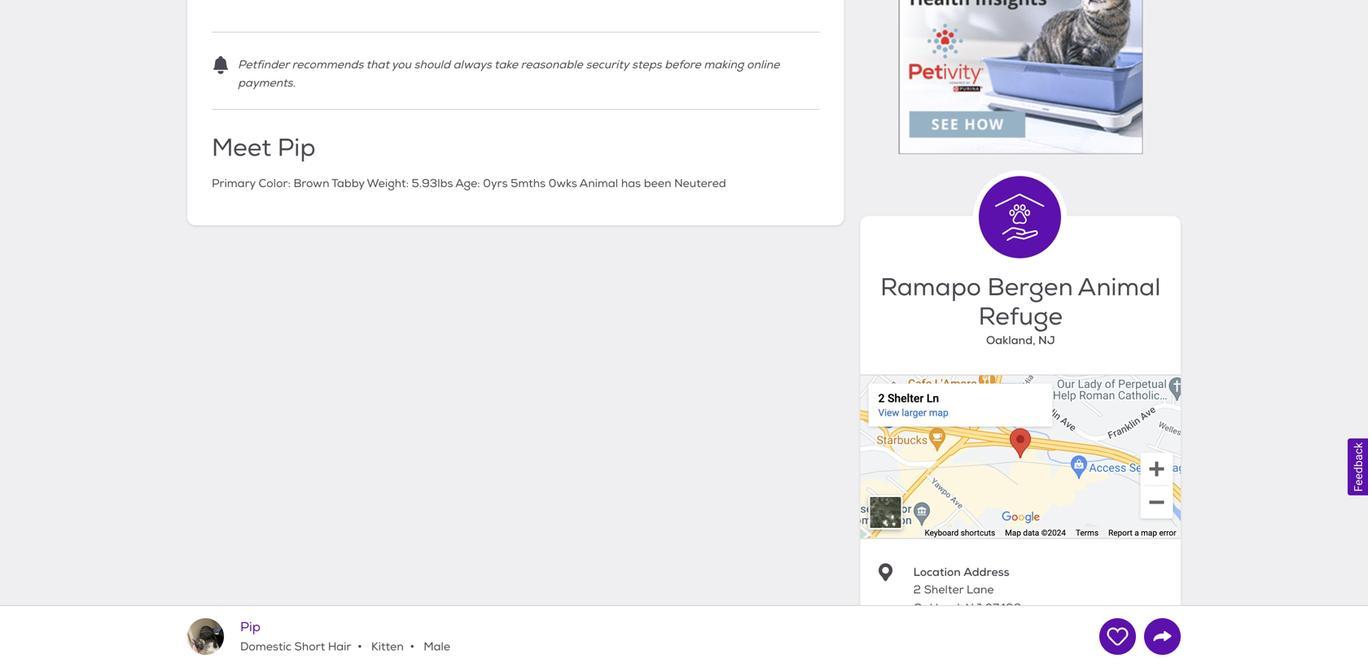 Task type: locate. For each thing, give the bounding box(es) containing it.
meet
[[212, 133, 271, 164]]

07436
[[985, 602, 1021, 616]]

pip image
[[187, 619, 224, 656]]

1 horizontal spatial oakland,
[[986, 333, 1036, 348]]

payments.
[[238, 76, 296, 90]]

steps
[[632, 58, 662, 72]]

tabby
[[332, 177, 365, 191]]

nj down lane
[[966, 602, 982, 616]]

making
[[704, 58, 744, 72]]

oakland,
[[986, 333, 1036, 348], [914, 602, 963, 616]]

animal inside ramapo bergen animal refuge oakland, nj
[[1078, 272, 1161, 303]]

short
[[294, 640, 325, 655]]

before
[[665, 58, 701, 72]]

oakland, down 'refuge'
[[986, 333, 1036, 348]]

you
[[391, 58, 411, 72]]

take
[[494, 58, 518, 72]]

animal
[[579, 177, 618, 191], [1078, 272, 1161, 303]]

address
[[964, 565, 1010, 580]]

1 horizontal spatial animal
[[1078, 272, 1161, 303]]

pip up brown
[[278, 133, 316, 164]]

0 horizontal spatial oakland,
[[914, 602, 963, 616]]

should
[[414, 58, 450, 72]]

pip up 'domestic'
[[240, 620, 261, 636]]

0 vertical spatial nj
[[1038, 333, 1055, 348]]

kitten
[[368, 640, 404, 655]]

nj
[[1038, 333, 1055, 348], [966, 602, 982, 616]]

always
[[453, 58, 492, 72]]

0wks
[[549, 177, 577, 191]]

nj inside location address 2 shelter lane oakland, nj 07436
[[966, 602, 982, 616]]

1 vertical spatial nj
[[966, 602, 982, 616]]

1 vertical spatial oakland,
[[914, 602, 963, 616]]

pip
[[278, 133, 316, 164], [240, 620, 261, 636]]

0 vertical spatial oakland,
[[986, 333, 1036, 348]]

0 horizontal spatial nj
[[966, 602, 982, 616]]

been
[[644, 177, 671, 191]]

meet pip
[[212, 133, 316, 164]]

1 horizontal spatial nj
[[1038, 333, 1055, 348]]

0 vertical spatial animal
[[579, 177, 618, 191]]

nj down 'refuge'
[[1038, 333, 1055, 348]]

petfinder alert image
[[212, 56, 230, 74]]

0yrs
[[483, 177, 508, 191]]

0 vertical spatial pip
[[278, 133, 316, 164]]

ramapo bergen animal refuge link
[[877, 272, 1165, 333]]

that
[[366, 58, 389, 72]]

age:
[[455, 177, 480, 191]]

online
[[747, 58, 780, 72]]

location
[[914, 565, 961, 580]]

oakland, down shelter at right bottom
[[914, 602, 963, 616]]

male
[[421, 640, 450, 655]]

2
[[914, 584, 921, 598]]

oakland, inside ramapo bergen animal refuge oakland, nj
[[986, 333, 1036, 348]]

1 vertical spatial animal
[[1078, 272, 1161, 303]]

0 horizontal spatial pip
[[240, 620, 261, 636]]

0 horizontal spatial animal
[[579, 177, 618, 191]]

petfinder recommends that you should always take reasonable security steps before making online payments.
[[238, 58, 780, 90]]

ramapo
[[881, 272, 981, 303]]



Task type: describe. For each thing, give the bounding box(es) containing it.
domestic short hair
[[240, 640, 351, 655]]

ramapo bergen animal refuge oakland, nj
[[881, 272, 1161, 348]]

5.93lbs
[[412, 177, 453, 191]]

location address 2 shelter lane oakland, nj 07436
[[914, 565, 1021, 616]]

security
[[586, 58, 629, 72]]

shelter
[[924, 584, 964, 598]]

brown
[[294, 177, 329, 191]]

lane
[[967, 584, 994, 598]]

5mths
[[511, 177, 546, 191]]

primary color: brown tabby weight: 5.93lbs age: 0yrs 5mths 0wks animal has been neutered
[[212, 177, 726, 191]]

color:
[[259, 177, 291, 191]]

reasonable
[[521, 58, 583, 72]]

petfinder
[[238, 58, 289, 72]]

weight:
[[367, 177, 409, 191]]

domestic
[[240, 640, 292, 655]]

recommends
[[292, 58, 364, 72]]

oakland, inside location address 2 shelter lane oakland, nj 07436
[[914, 602, 963, 616]]

refuge
[[979, 302, 1063, 333]]

nj inside ramapo bergen animal refuge oakland, nj
[[1038, 333, 1055, 348]]

1 vertical spatial pip
[[240, 620, 261, 636]]

has
[[621, 177, 641, 191]]

hair
[[328, 640, 351, 655]]

neutered
[[674, 177, 726, 191]]

primary
[[212, 177, 256, 191]]

1 horizontal spatial pip
[[278, 133, 316, 164]]

bergen
[[988, 272, 1073, 303]]

advertisement region
[[899, 0, 1143, 154]]



Task type: vqa. For each thing, say whether or not it's contained in the screenshot.
Sam, adoptable Turtle, Adult Male Red-Eared Slider, Berlin, CT. 'image'
no



